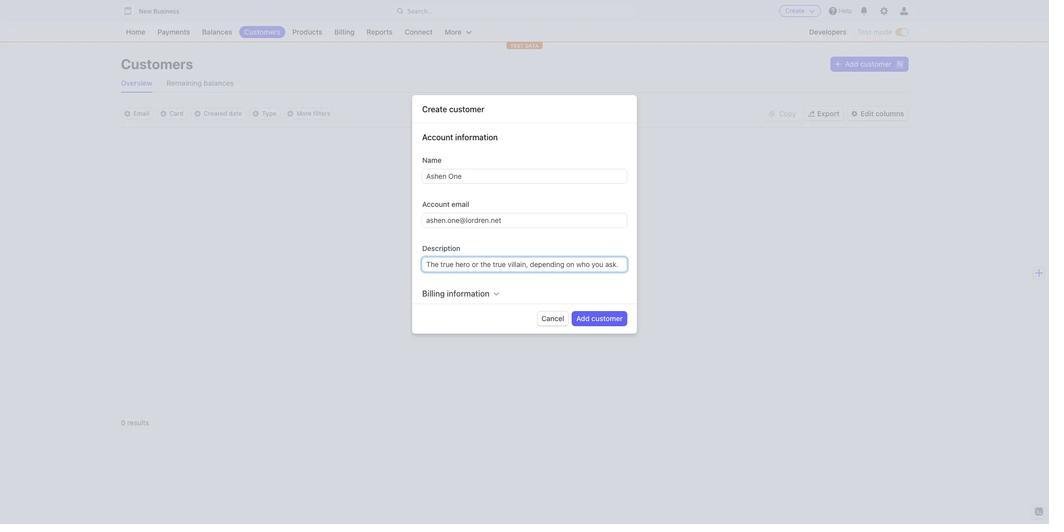Task type: vqa. For each thing, say whether or not it's contained in the screenshot.
CORE NAVIGATION LINKS element
no



Task type: locate. For each thing, give the bounding box(es) containing it.
help
[[839, 7, 852, 15]]

1 horizontal spatial add customer
[[846, 60, 892, 68]]

1 horizontal spatial customers
[[244, 28, 280, 36]]

toolbar
[[121, 108, 335, 120]]

more inside button
[[445, 28, 462, 36]]

mode
[[874, 28, 893, 36]]

1 horizontal spatial create
[[786, 7, 805, 15]]

new business
[[139, 8, 179, 15]]

0 vertical spatial svg image
[[836, 61, 842, 67]]

0 vertical spatial create
[[786, 7, 805, 15]]

add up "bill"
[[414, 252, 434, 263]]

learn more link
[[414, 289, 460, 299]]

0 horizontal spatial billing
[[335, 28, 355, 36]]

overview link
[[121, 74, 153, 92]]

email
[[452, 200, 469, 209]]

learn more
[[414, 289, 452, 298]]

1 vertical spatial information
[[447, 290, 490, 299]]

name
[[422, 156, 442, 165]]

1 vertical spatial add customer
[[577, 315, 623, 323]]

0 vertical spatial customers
[[244, 28, 280, 36]]

copy
[[779, 109, 797, 118]]

customers left products
[[244, 28, 280, 36]]

or
[[504, 267, 510, 276], [574, 267, 580, 276]]

0 horizontal spatial more
[[297, 110, 312, 117]]

billing left reports
[[335, 28, 355, 36]]

search…
[[408, 7, 433, 15]]

1 horizontal spatial billing
[[422, 290, 445, 299]]

invoices,
[[543, 267, 572, 276]]

0 vertical spatial billing
[[335, 28, 355, 36]]

or right invoices,
[[574, 267, 580, 276]]

tab list
[[121, 74, 909, 93]]

Name text field
[[422, 170, 627, 184]]

learn
[[414, 289, 433, 298]]

create up account information
[[422, 105, 447, 114]]

created date
[[204, 110, 242, 117]]

Description text field
[[422, 258, 627, 272]]

0 vertical spatial information
[[455, 133, 498, 142]]

subscriptions.
[[414, 277, 460, 286]]

svg image down developers link
[[836, 61, 842, 67]]

svg image
[[836, 61, 842, 67], [769, 111, 775, 117]]

1 vertical spatial svg image
[[769, 111, 775, 117]]

more right the connect at the left of the page
[[445, 28, 462, 36]]

1 vertical spatial customers
[[121, 56, 193, 72]]

add right cancel
[[577, 315, 590, 323]]

1 vertical spatial account
[[422, 200, 450, 209]]

create up developers link
[[786, 7, 805, 15]]

0 vertical spatial add customer
[[846, 60, 892, 68]]

add customer inside the add customer button
[[577, 315, 623, 323]]

information
[[455, 133, 498, 142], [447, 290, 490, 299]]

2 or from the left
[[574, 267, 580, 276]]

create inside button
[[786, 7, 805, 15]]

more for more filters
[[297, 110, 312, 117]]

billing
[[335, 28, 355, 36], [422, 290, 445, 299]]

add customer left 'n'
[[846, 60, 892, 68]]

0 horizontal spatial add customer
[[577, 315, 623, 323]]

create customer
[[422, 105, 485, 114]]

export button
[[805, 107, 844, 121]]

1 horizontal spatial or
[[574, 267, 580, 276]]

0 vertical spatial more
[[445, 28, 462, 36]]

1 vertical spatial billing
[[422, 290, 445, 299]]

add
[[846, 60, 859, 68], [414, 252, 434, 263], [577, 315, 590, 323]]

test data
[[511, 43, 539, 49]]

more right add more filters image
[[297, 110, 312, 117]]

1 account from the top
[[422, 133, 453, 142]]

create button
[[780, 5, 821, 17]]

billing inside "link"
[[335, 28, 355, 36]]

billing down subscriptions.
[[422, 290, 445, 299]]

2 account from the top
[[422, 200, 450, 209]]

information down create customer
[[455, 133, 498, 142]]

test
[[481, 252, 499, 263]]

account up name
[[422, 133, 453, 142]]

0 horizontal spatial or
[[504, 267, 510, 276]]

1 vertical spatial create
[[422, 105, 447, 114]]

results
[[127, 419, 149, 428]]

information for billing information
[[447, 290, 490, 299]]

customers
[[426, 267, 460, 276]]

0 horizontal spatial create
[[422, 105, 447, 114]]

balances
[[202, 28, 232, 36]]

customers link
[[239, 26, 285, 38]]

1 or from the left
[[504, 267, 510, 276]]

customers up overview
[[121, 56, 193, 72]]

tab list containing overview
[[121, 74, 909, 93]]

payments link
[[153, 26, 195, 38]]

1 horizontal spatial more
[[445, 28, 462, 36]]

description
[[422, 244, 461, 253]]

create for create
[[786, 7, 805, 15]]

0 vertical spatial account
[[422, 133, 453, 142]]

developers link
[[805, 26, 852, 38]]

customer
[[861, 60, 892, 68], [449, 105, 485, 114], [501, 252, 547, 263], [592, 315, 623, 323]]

create
[[786, 7, 805, 15], [422, 105, 447, 114]]

0 horizontal spatial svg image
[[769, 111, 775, 117]]

account information
[[422, 133, 498, 142]]

2 vertical spatial add
[[577, 315, 590, 323]]

information down the with
[[447, 290, 490, 299]]

0 horizontal spatial customers
[[121, 56, 193, 72]]

Search… search field
[[392, 5, 638, 17]]

more button
[[440, 26, 477, 38]]

add customer
[[846, 60, 892, 68], [577, 315, 623, 323]]

type
[[262, 110, 277, 117]]

1 vertical spatial more
[[297, 110, 312, 117]]

or right off on the bottom of the page
[[504, 267, 510, 276]]

svg image left copy
[[769, 111, 775, 117]]

more
[[445, 28, 462, 36], [297, 110, 312, 117]]

1 horizontal spatial add
[[577, 315, 590, 323]]

0 vertical spatial add
[[846, 60, 859, 68]]

account left email
[[422, 200, 450, 209]]

add your first test customer
[[414, 252, 547, 263]]

add down test
[[846, 60, 859, 68]]

0 horizontal spatial add
[[414, 252, 434, 263]]

add customer right cancel
[[577, 315, 623, 323]]

account
[[422, 133, 453, 142], [422, 200, 450, 209]]

balances link
[[197, 26, 237, 38]]

created
[[204, 110, 227, 117]]

add type image
[[253, 111, 259, 117]]

filters
[[313, 110, 331, 117]]

customers
[[244, 28, 280, 36], [121, 56, 193, 72]]



Task type: describe. For each thing, give the bounding box(es) containing it.
cancel
[[542, 315, 565, 323]]

add created date image
[[195, 111, 201, 117]]

more
[[435, 289, 452, 298]]

Account email email field
[[422, 214, 627, 228]]

more filters
[[297, 110, 331, 117]]

billing for billing information
[[422, 290, 445, 299]]

balances
[[204, 79, 234, 87]]

add more filters image
[[288, 111, 294, 117]]

card
[[169, 110, 184, 117]]

bill customers with one-off or recurring invoices, or subscriptions.
[[414, 267, 580, 286]]

remaining balances link
[[167, 74, 234, 92]]

information for account information
[[455, 133, 498, 142]]

edit
[[861, 109, 874, 118]]

billing information
[[422, 290, 490, 299]]

data
[[525, 43, 539, 49]]

account for account email
[[422, 200, 450, 209]]

remaining
[[167, 79, 202, 87]]

products link
[[287, 26, 328, 38]]

payments
[[158, 28, 190, 36]]

developers
[[810, 28, 847, 36]]

email
[[133, 110, 149, 117]]

first
[[459, 252, 478, 263]]

home
[[126, 28, 146, 36]]

with
[[462, 267, 475, 276]]

create for create customer
[[422, 105, 447, 114]]

reports link
[[362, 26, 398, 38]]

account for account information
[[422, 133, 453, 142]]

account email
[[422, 200, 469, 209]]

bill
[[414, 267, 424, 276]]

connect link
[[400, 26, 438, 38]]

add inside button
[[577, 315, 590, 323]]

columns
[[876, 109, 905, 118]]

svg image inside copy button
[[769, 111, 775, 117]]

2 horizontal spatial add
[[846, 60, 859, 68]]

1 horizontal spatial svg image
[[836, 61, 842, 67]]

connect
[[405, 28, 433, 36]]

remaining balances
[[167, 79, 234, 87]]

add email image
[[124, 111, 130, 117]]

test
[[858, 28, 872, 36]]

recurring
[[512, 267, 542, 276]]

edit columns
[[861, 109, 905, 118]]

business
[[153, 8, 179, 15]]

off
[[493, 267, 502, 276]]

reports
[[367, 28, 393, 36]]

home link
[[121, 26, 151, 38]]

cancel button
[[538, 312, 569, 326]]

0 results
[[121, 419, 149, 428]]

new business button
[[121, 4, 190, 18]]

add customer button
[[573, 312, 627, 326]]

your
[[436, 252, 457, 263]]

toolbar containing email
[[121, 108, 335, 120]]

add card image
[[160, 111, 166, 117]]

billing for billing
[[335, 28, 355, 36]]

edit columns button
[[848, 107, 909, 121]]

test
[[511, 43, 524, 49]]

copy button
[[765, 107, 801, 121]]

overview
[[121, 79, 153, 87]]

one-
[[477, 267, 493, 276]]

test mode
[[858, 28, 893, 36]]

more for more
[[445, 28, 462, 36]]

help button
[[825, 3, 857, 19]]

customer inside button
[[592, 315, 623, 323]]

products
[[293, 28, 323, 36]]

new
[[139, 8, 152, 15]]

1 vertical spatial add
[[414, 252, 434, 263]]

n
[[898, 60, 903, 68]]

date
[[229, 110, 242, 117]]

0
[[121, 419, 125, 428]]

export
[[818, 109, 840, 118]]

billing link
[[330, 26, 360, 38]]



